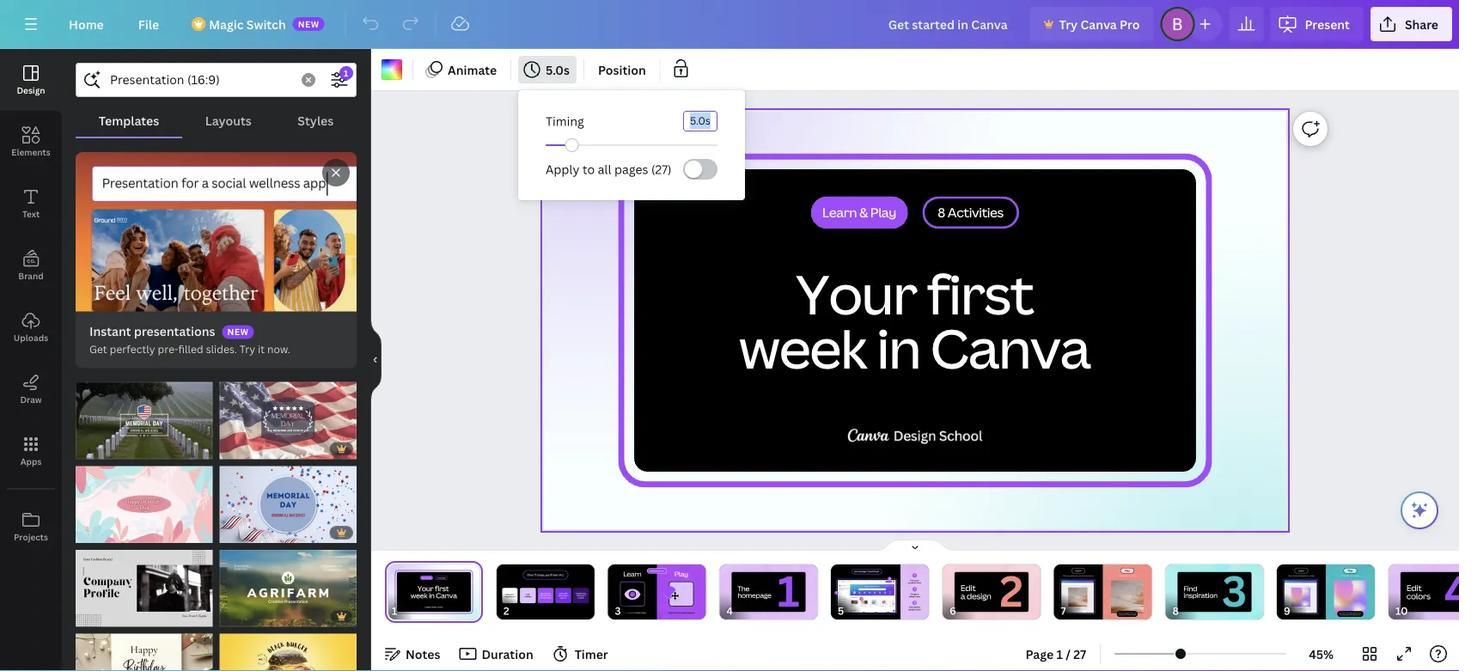 Task type: vqa. For each thing, say whether or not it's contained in the screenshot.
Happy Birthday (Presentation (16:9)) group
yes



Task type: locate. For each thing, give the bounding box(es) containing it.
templates
[[99, 112, 159, 128]]

1 for 1 of 15
[[228, 611, 233, 622]]

new
[[298, 18, 319, 30], [227, 326, 249, 338]]

week in canva
[[739, 311, 1090, 384]]

0 horizontal spatial 1
[[84, 611, 89, 622]]

text
[[22, 208, 40, 220]]

elements
[[11, 146, 50, 158]]

of left "12"
[[92, 611, 104, 622]]

new inside main menu bar
[[298, 18, 319, 30]]

1 horizontal spatial try
[[1059, 16, 1078, 32]]

white minimalist memorial day (presentation (16:9)) image
[[76, 382, 213, 459]]

0 vertical spatial new
[[298, 18, 319, 30]]

position button
[[591, 56, 653, 83]]

try
[[1059, 16, 1078, 32], [240, 342, 255, 356]]

1 inside group
[[84, 611, 89, 622]]

try left the pro
[[1059, 16, 1078, 32]]

1 horizontal spatial 1
[[228, 611, 233, 622]]

canva
[[1081, 16, 1117, 32], [930, 311, 1090, 384]]

your first
[[796, 257, 1033, 330]]

Use 5+ words to describe... search field
[[110, 64, 291, 96]]

switch
[[246, 16, 286, 32]]

monochrome professional fashion company profile presentation 16:9 group
[[76, 540, 213, 627]]

1 of from the left
[[92, 611, 104, 622]]

1 left /
[[1056, 646, 1063, 662]]

new right switch
[[298, 18, 319, 30]]

1 left "12"
[[84, 611, 89, 622]]

templates button
[[76, 104, 182, 137]]

filled
[[178, 342, 203, 356]]

happy birthday (presentation (16:9)) image
[[76, 634, 213, 671]]

duration button
[[454, 640, 540, 668]]

apply
[[546, 161, 580, 177]]

instant
[[89, 323, 131, 339]]

2 horizontal spatial 1
[[1056, 646, 1063, 662]]

1 horizontal spatial new
[[298, 18, 319, 30]]

design button
[[0, 49, 62, 111]]

45% button
[[1293, 640, 1349, 668]]

1 vertical spatial new
[[227, 326, 249, 338]]

styles button
[[275, 104, 357, 137]]

layouts
[[205, 112, 252, 128]]

/
[[1066, 646, 1071, 662]]

no color image
[[382, 59, 402, 80]]

red minimalist memorial day (presentation (16:9)) image
[[220, 382, 357, 459]]

1 for 1 of 12
[[84, 611, 89, 622]]

magic
[[209, 16, 244, 32]]

duration
[[482, 646, 533, 662]]

0 vertical spatial try
[[1059, 16, 1078, 32]]

0 horizontal spatial of
[[92, 611, 104, 622]]

get
[[89, 342, 107, 356]]

1 inside "button"
[[1056, 646, 1063, 662]]

canva assistant image
[[1409, 500, 1430, 521]]

of for 12
[[92, 611, 104, 622]]

share
[[1405, 16, 1438, 32]]

green yellow modern farming presentation 16:9 group
[[220, 540, 357, 627]]

happy mother's day presentation (16:9)) image
[[76, 466, 213, 543]]

home link
[[55, 7, 118, 41]]

share button
[[1370, 7, 1452, 41]]

of left 15
[[236, 611, 248, 622]]

1 of 12
[[84, 611, 117, 622]]

0 horizontal spatial new
[[227, 326, 249, 338]]

12
[[107, 611, 117, 622]]

1
[[84, 611, 89, 622], [228, 611, 233, 622], [1056, 646, 1063, 662]]

(27)
[[651, 161, 672, 177]]

canva inside button
[[1081, 16, 1117, 32]]

of for 15
[[236, 611, 248, 622]]

now.
[[267, 342, 290, 356]]

new up slides.
[[227, 326, 249, 338]]

1 vertical spatial try
[[240, 342, 255, 356]]

0 vertical spatial canva
[[1081, 16, 1117, 32]]

blue minimalist memorial day presentation (16:9) image
[[220, 466, 357, 543]]

1 left 15
[[228, 611, 233, 622]]

1 vertical spatial canva
[[930, 311, 1090, 384]]

1 horizontal spatial of
[[236, 611, 248, 622]]

apps
[[20, 455, 42, 467]]

presentation for a social wellness app image
[[76, 152, 357, 312]]

2 of from the left
[[236, 611, 248, 622]]

animate button
[[420, 56, 504, 83]]

5.0s button
[[518, 56, 577, 83]]

15
[[251, 611, 262, 622]]

draw button
[[0, 358, 62, 420]]

first
[[927, 257, 1033, 330]]

of inside green yellow modern farming presentation 16:9 group
[[236, 611, 248, 622]]

present
[[1305, 16, 1350, 32]]

styles
[[298, 112, 334, 128]]

of inside 'monochrome professional fashion company profile presentation 16:9' group
[[92, 611, 104, 622]]

brand
[[18, 270, 44, 281]]

timer
[[575, 646, 608, 662]]

try left it
[[240, 342, 255, 356]]

1 inside group
[[228, 611, 233, 622]]

draw
[[20, 394, 42, 405]]

of
[[92, 611, 104, 622], [236, 611, 248, 622]]

brand button
[[0, 235, 62, 296]]

Page title text field
[[405, 602, 412, 620]]

to
[[582, 161, 595, 177]]

red minimalist memorial day (presentation (16:9)) group
[[220, 372, 357, 459]]

home
[[69, 16, 104, 32]]

page 1 / 27
[[1026, 646, 1086, 662]]



Task type: describe. For each thing, give the bounding box(es) containing it.
in
[[877, 311, 920, 384]]

position
[[598, 61, 646, 78]]

present button
[[1270, 7, 1364, 41]]

layouts button
[[182, 104, 275, 137]]

it
[[258, 342, 265, 356]]

yellow modern burger (presentation (16:9)) group
[[220, 624, 357, 671]]

Design title text field
[[874, 7, 1023, 41]]

try canva pro
[[1059, 16, 1140, 32]]

timing
[[546, 113, 584, 129]]

notes button
[[378, 640, 447, 668]]

week
[[739, 311, 866, 384]]

1 of 15
[[228, 611, 262, 622]]

magic switch
[[209, 16, 286, 32]]

uploads
[[14, 332, 48, 343]]

timer button
[[547, 640, 615, 668]]

hide pages image
[[874, 539, 956, 553]]

projects
[[14, 531, 48, 543]]

side panel tab list
[[0, 49, 62, 558]]

page
[[1026, 646, 1054, 662]]

try canva pro button
[[1030, 7, 1154, 41]]

uploads button
[[0, 296, 62, 358]]

your
[[796, 257, 917, 330]]

pro
[[1120, 16, 1140, 32]]

all
[[598, 161, 611, 177]]

text button
[[0, 173, 62, 235]]

hide image
[[370, 319, 382, 401]]

happy birthday (presentation (16:9)) group
[[76, 624, 213, 671]]

try inside button
[[1059, 16, 1078, 32]]

pages
[[614, 161, 648, 177]]

page 1 / 27 button
[[1019, 640, 1093, 668]]

perfectly
[[110, 342, 155, 356]]

5.0s
[[546, 61, 570, 78]]

Timing text field
[[684, 112, 717, 131]]

yellow modern burger (presentation (16:9)) image
[[220, 634, 357, 671]]

file button
[[124, 7, 173, 41]]

pre-
[[158, 342, 178, 356]]

instant presentations
[[89, 323, 215, 339]]

slides.
[[206, 342, 237, 356]]

elements button
[[0, 111, 62, 173]]

45%
[[1309, 646, 1334, 662]]

apply to all pages (27)
[[546, 161, 672, 177]]

0 horizontal spatial try
[[240, 342, 255, 356]]

presentations
[[134, 323, 215, 339]]

apps button
[[0, 420, 62, 482]]

main menu bar
[[0, 0, 1459, 49]]

design
[[17, 84, 45, 96]]

projects button
[[0, 496, 62, 558]]

27
[[1073, 646, 1086, 662]]

happy mother's day presentation (16:9)) group
[[76, 456, 213, 543]]

white minimalist memorial day (presentation (16:9)) group
[[76, 372, 213, 459]]

get perfectly pre-filled slides. try it now.
[[89, 342, 290, 356]]

animate
[[448, 61, 497, 78]]

notes
[[406, 646, 440, 662]]

blue minimalist memorial day presentation (16:9) group
[[220, 456, 357, 543]]

page 1 image
[[385, 565, 483, 620]]

file
[[138, 16, 159, 32]]



